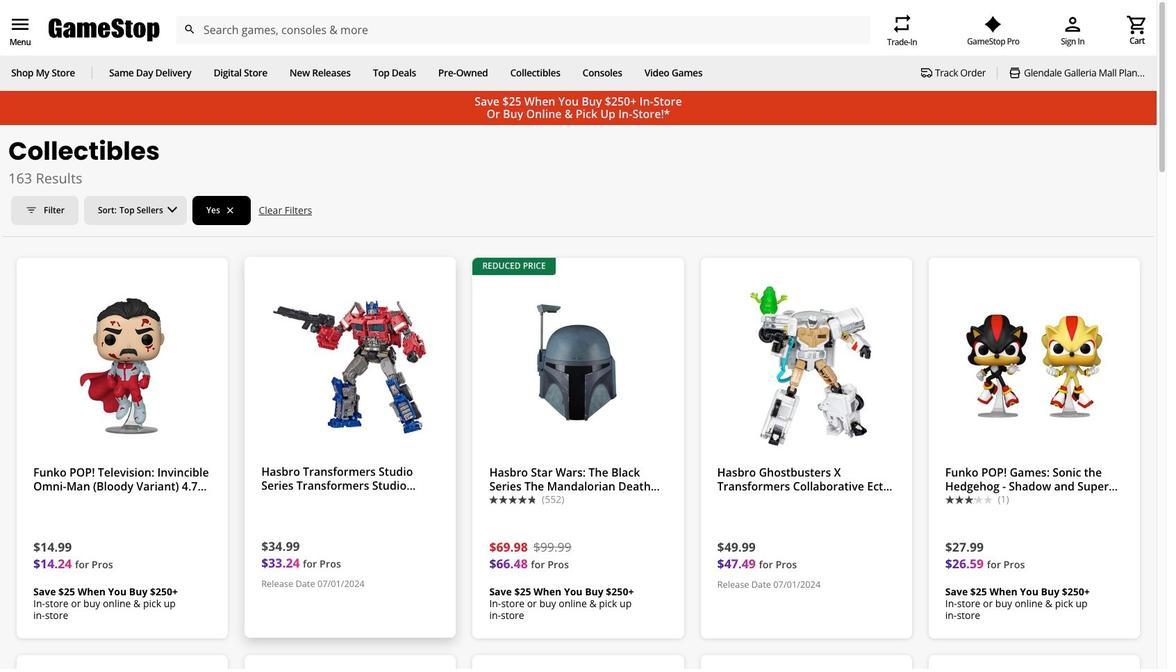 Task type: locate. For each thing, give the bounding box(es) containing it.
None search field
[[176, 16, 871, 44]]



Task type: describe. For each thing, give the bounding box(es) containing it.
gamestop pro icon image
[[985, 16, 1002, 33]]

gamestop image
[[49, 17, 160, 43]]

Search games, consoles & more search field
[[204, 16, 846, 44]]



